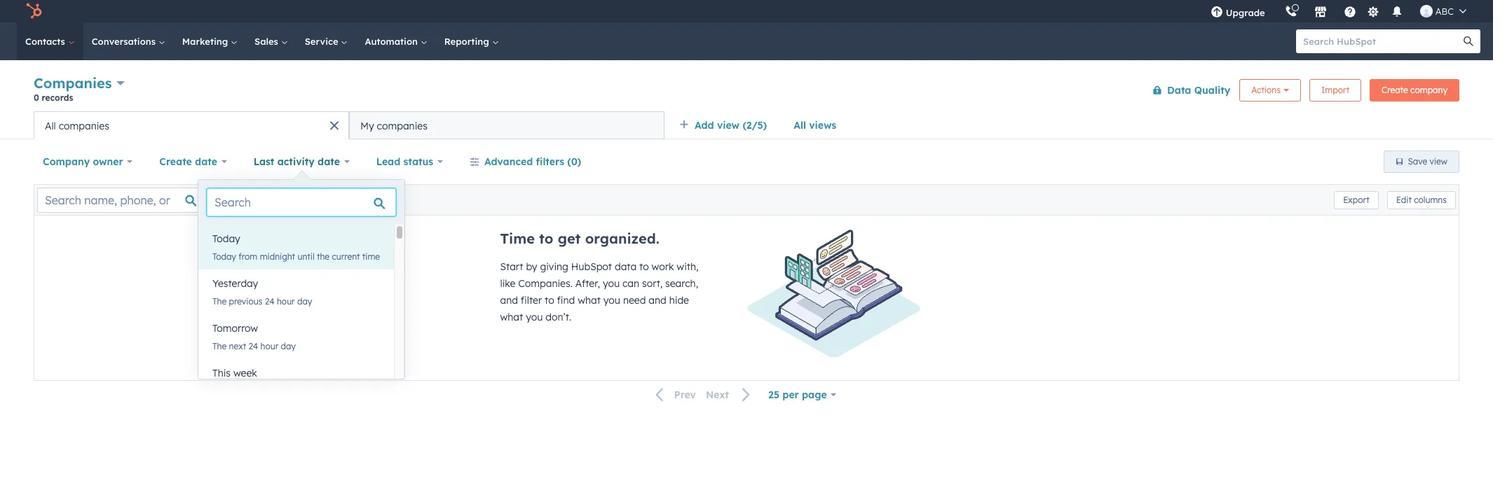 Task type: describe. For each thing, give the bounding box(es) containing it.
work
[[652, 261, 674, 273]]

company
[[1410, 84, 1448, 95]]

hubspot link
[[17, 3, 53, 20]]

Search search field
[[207, 189, 396, 217]]

company owner
[[43, 156, 123, 168]]

25
[[768, 389, 779, 402]]

2 and from the left
[[649, 294, 666, 307]]

yesterday button
[[198, 270, 394, 298]]

pagination navigation
[[647, 386, 759, 405]]

0
[[34, 93, 39, 103]]

search,
[[665, 278, 698, 290]]

2 vertical spatial you
[[526, 311, 543, 324]]

day for yesterday
[[297, 297, 312, 307]]

current
[[332, 252, 360, 262]]

0 vertical spatial to
[[539, 230, 553, 247]]

all views link
[[785, 111, 846, 139]]

midnight
[[260, 252, 295, 262]]

edit columns
[[1396, 195, 1447, 205]]

after,
[[575, 278, 600, 290]]

can
[[622, 278, 639, 290]]

Search HubSpot search field
[[1296, 29, 1468, 53]]

service link
[[296, 22, 356, 60]]

create for create company
[[1382, 84, 1408, 95]]

companies for my companies
[[377, 120, 428, 132]]

0 vertical spatial you
[[603, 278, 620, 290]]

today today from midnight until the current time
[[212, 233, 380, 262]]

need
[[623, 294, 646, 307]]

advanced
[[484, 156, 533, 168]]

2 today from the top
[[212, 252, 236, 262]]

by
[[526, 261, 537, 273]]

edit
[[1396, 195, 1412, 205]]

conversations link
[[83, 22, 174, 60]]

Search name, phone, or domain search field
[[37, 188, 207, 213]]

quality
[[1194, 84, 1230, 96]]

24 for tomorrow
[[248, 341, 258, 352]]

marketing link
[[174, 22, 246, 60]]

1 today from the top
[[212, 233, 240, 245]]

companies
[[34, 74, 112, 92]]

contacts link
[[17, 22, 83, 60]]

data quality
[[1167, 84, 1230, 96]]

data quality button
[[1143, 76, 1231, 104]]

0 records
[[34, 93, 73, 103]]

hour for tomorrow
[[260, 341, 278, 352]]

marketplaces button
[[1306, 0, 1335, 22]]

organized.
[[585, 230, 659, 247]]

1 vertical spatial what
[[500, 311, 523, 324]]

data
[[1167, 84, 1191, 96]]

owner
[[93, 156, 123, 168]]

records
[[42, 93, 73, 103]]

view for add
[[717, 119, 740, 132]]

marketplaces image
[[1314, 6, 1327, 19]]

next button
[[701, 386, 759, 405]]

hide
[[669, 294, 689, 307]]

create date
[[159, 156, 217, 168]]

day for tomorrow
[[281, 341, 296, 352]]

create for create date
[[159, 156, 192, 168]]

sales link
[[246, 22, 296, 60]]

start
[[500, 261, 523, 273]]

filter
[[521, 294, 542, 307]]

24 for yesterday
[[265, 297, 274, 307]]

create company button
[[1370, 79, 1459, 101]]

(0)
[[567, 156, 581, 168]]

all views
[[794, 119, 836, 132]]

25 per page button
[[759, 381, 846, 409]]

import button
[[1309, 79, 1361, 101]]

prev button
[[647, 386, 701, 405]]

status
[[403, 156, 433, 168]]

calling icon image
[[1285, 6, 1297, 18]]

notifications button
[[1385, 0, 1409, 22]]

add view (2/5) button
[[670, 111, 785, 139]]

companies for all companies
[[59, 120, 109, 132]]

1 and from the left
[[500, 294, 518, 307]]

this week button
[[198, 360, 394, 388]]

my companies
[[360, 120, 428, 132]]

create company
[[1382, 84, 1448, 95]]

this
[[212, 367, 231, 380]]

time to get organized.
[[500, 230, 659, 247]]

this week
[[212, 367, 257, 380]]

automation
[[365, 36, 420, 47]]

contacts
[[25, 36, 68, 47]]

1 vertical spatial you
[[603, 294, 620, 307]]

like
[[500, 278, 515, 290]]

with,
[[677, 261, 699, 273]]

sort,
[[642, 278, 663, 290]]

last activity date button
[[244, 148, 359, 176]]

lead
[[376, 156, 400, 168]]

notifications image
[[1391, 6, 1403, 19]]

lead status
[[376, 156, 433, 168]]

tomorrow the next 24 hour day
[[212, 322, 296, 352]]

automation link
[[356, 22, 436, 60]]

hubspot
[[571, 261, 612, 273]]

page
[[802, 389, 827, 402]]



Task type: vqa. For each thing, say whether or not it's contained in the screenshot.
All companies BUTTON
yes



Task type: locate. For each thing, give the bounding box(es) containing it.
0 vertical spatial hour
[[277, 297, 295, 307]]

today up the from
[[212, 233, 240, 245]]

all companies
[[45, 120, 109, 132]]

service
[[305, 36, 341, 47]]

last activity date
[[254, 156, 340, 168]]

the
[[212, 297, 227, 307], [212, 341, 227, 352]]

all down 0 records on the top left of the page
[[45, 120, 56, 132]]

hour up 'tomorrow' button
[[277, 297, 295, 307]]

upgrade image
[[1210, 6, 1223, 19]]

0 horizontal spatial and
[[500, 294, 518, 307]]

hour for yesterday
[[277, 297, 295, 307]]

hour
[[277, 297, 295, 307], [260, 341, 278, 352]]

0 horizontal spatial date
[[195, 156, 217, 168]]

reporting link
[[436, 22, 507, 60]]

search image
[[1464, 36, 1473, 46]]

hour right next
[[260, 341, 278, 352]]

2 companies from the left
[[377, 120, 428, 132]]

week
[[233, 367, 257, 380]]

prev
[[674, 389, 696, 402]]

1 horizontal spatial what
[[578, 294, 601, 307]]

you left need
[[603, 294, 620, 307]]

columns
[[1414, 195, 1447, 205]]

1 vertical spatial the
[[212, 341, 227, 352]]

my
[[360, 120, 374, 132]]

reporting
[[444, 36, 492, 47]]

1 horizontal spatial 24
[[265, 297, 274, 307]]

company
[[43, 156, 90, 168]]

date down 'all companies' button
[[195, 156, 217, 168]]

don't.
[[546, 311, 571, 324]]

create inside button
[[1382, 84, 1408, 95]]

0 vertical spatial what
[[578, 294, 601, 307]]

day up 'tomorrow' button
[[297, 297, 312, 307]]

0 vertical spatial view
[[717, 119, 740, 132]]

per
[[783, 389, 799, 402]]

all inside button
[[45, 120, 56, 132]]

what down filter
[[500, 311, 523, 324]]

conversations
[[92, 36, 158, 47]]

all
[[794, 119, 806, 132], [45, 120, 56, 132]]

companies
[[59, 120, 109, 132], [377, 120, 428, 132]]

create down 'all companies' button
[[159, 156, 192, 168]]

settings image
[[1367, 6, 1380, 19]]

to left find
[[545, 294, 554, 307]]

0 horizontal spatial what
[[500, 311, 523, 324]]

0 vertical spatial the
[[212, 297, 227, 307]]

companies up company owner on the top of the page
[[59, 120, 109, 132]]

1 horizontal spatial view
[[1430, 156, 1448, 167]]

previous
[[229, 297, 262, 307]]

sales
[[255, 36, 281, 47]]

the left next
[[212, 341, 227, 352]]

day up this week "button"
[[281, 341, 296, 352]]

today left the from
[[212, 252, 236, 262]]

day inside "tomorrow the next 24 hour day"
[[281, 341, 296, 352]]

the for tomorrow
[[212, 341, 227, 352]]

create inside popup button
[[159, 156, 192, 168]]

1 horizontal spatial date
[[318, 156, 340, 168]]

find
[[557, 294, 575, 307]]

date right activity
[[318, 156, 340, 168]]

view right save
[[1430, 156, 1448, 167]]

tomorrow button
[[198, 315, 394, 343]]

import
[[1321, 84, 1349, 95]]

activity
[[277, 156, 315, 168]]

companies button
[[34, 73, 125, 93]]

to left get
[[539, 230, 553, 247]]

1 all from the left
[[794, 119, 806, 132]]

0 horizontal spatial companies
[[59, 120, 109, 132]]

all companies button
[[34, 111, 349, 139]]

data
[[615, 261, 637, 273]]

date inside last activity date dropdown button
[[318, 156, 340, 168]]

1 horizontal spatial companies
[[377, 120, 428, 132]]

tomorrow
[[212, 322, 258, 335]]

help button
[[1338, 0, 1362, 22]]

add
[[695, 119, 714, 132]]

date inside create date popup button
[[195, 156, 217, 168]]

brad klo image
[[1420, 5, 1433, 18]]

you down filter
[[526, 311, 543, 324]]

1 vertical spatial to
[[639, 261, 649, 273]]

next
[[706, 389, 729, 402]]

0 vertical spatial day
[[297, 297, 312, 307]]

view
[[717, 119, 740, 132], [1430, 156, 1448, 167]]

until
[[298, 252, 314, 262]]

1 horizontal spatial all
[[794, 119, 806, 132]]

hour inside yesterday the previous 24 hour day
[[277, 297, 295, 307]]

the
[[317, 252, 330, 262]]

add view (2/5)
[[695, 119, 767, 132]]

0 horizontal spatial 24
[[248, 341, 258, 352]]

0 horizontal spatial create
[[159, 156, 192, 168]]

the inside yesterday the previous 24 hour day
[[212, 297, 227, 307]]

0 horizontal spatial view
[[717, 119, 740, 132]]

and down sort,
[[649, 294, 666, 307]]

1 companies from the left
[[59, 120, 109, 132]]

all for all views
[[794, 119, 806, 132]]

24 inside "tomorrow the next 24 hour day"
[[248, 341, 258, 352]]

start by giving hubspot data to work with, like companies. after, you can sort, search, and filter to find what you need and hide what you don't.
[[500, 261, 699, 324]]

last
[[254, 156, 274, 168]]

you left can
[[603, 278, 620, 290]]

what down after,
[[578, 294, 601, 307]]

companies inside button
[[59, 120, 109, 132]]

1 vertical spatial 24
[[248, 341, 258, 352]]

view right add
[[717, 119, 740, 132]]

view inside popup button
[[717, 119, 740, 132]]

2 vertical spatial to
[[545, 294, 554, 307]]

upgrade
[[1226, 7, 1265, 18]]

1 the from the top
[[212, 297, 227, 307]]

yesterday the previous 24 hour day
[[212, 278, 312, 307]]

time
[[500, 230, 535, 247]]

24
[[265, 297, 274, 307], [248, 341, 258, 352]]

0 vertical spatial create
[[1382, 84, 1408, 95]]

2 all from the left
[[45, 120, 56, 132]]

next
[[229, 341, 246, 352]]

(2/5)
[[743, 119, 767, 132]]

all for all companies
[[45, 120, 56, 132]]

2 the from the top
[[212, 341, 227, 352]]

1 horizontal spatial create
[[1382, 84, 1408, 95]]

day
[[297, 297, 312, 307], [281, 341, 296, 352]]

hour inside "tomorrow the next 24 hour day"
[[260, 341, 278, 352]]

list box containing today
[[198, 225, 405, 404]]

you
[[603, 278, 620, 290], [603, 294, 620, 307], [526, 311, 543, 324]]

from
[[239, 252, 257, 262]]

to
[[539, 230, 553, 247], [639, 261, 649, 273], [545, 294, 554, 307]]

list box
[[198, 225, 405, 404]]

my companies button
[[349, 111, 665, 139]]

companies right my on the top left of the page
[[377, 120, 428, 132]]

get
[[558, 230, 581, 247]]

1 vertical spatial day
[[281, 341, 296, 352]]

all left views
[[794, 119, 806, 132]]

1 vertical spatial today
[[212, 252, 236, 262]]

1 horizontal spatial day
[[297, 297, 312, 307]]

abc
[[1435, 6, 1454, 17]]

the for yesterday
[[212, 297, 227, 307]]

views
[[809, 119, 836, 132]]

today
[[212, 233, 240, 245], [212, 252, 236, 262]]

help image
[[1344, 6, 1356, 19]]

yesterday
[[212, 278, 258, 290]]

menu
[[1201, 0, 1476, 22]]

day inside yesterday the previous 24 hour day
[[297, 297, 312, 307]]

the down yesterday
[[212, 297, 227, 307]]

to right data
[[639, 261, 649, 273]]

0 horizontal spatial all
[[45, 120, 56, 132]]

calling icon button
[[1279, 2, 1303, 20]]

the inside "tomorrow the next 24 hour day"
[[212, 341, 227, 352]]

1 vertical spatial hour
[[260, 341, 278, 352]]

search button
[[1457, 29, 1480, 53]]

menu containing abc
[[1201, 0, 1476, 22]]

0 vertical spatial 24
[[265, 297, 274, 307]]

all inside 'link'
[[794, 119, 806, 132]]

1 date from the left
[[195, 156, 217, 168]]

view for save
[[1430, 156, 1448, 167]]

companies banner
[[34, 72, 1459, 111]]

25 per page
[[768, 389, 827, 402]]

view inside button
[[1430, 156, 1448, 167]]

settings link
[[1365, 4, 1382, 19]]

what
[[578, 294, 601, 307], [500, 311, 523, 324]]

advanced filters (0) button
[[461, 148, 590, 176]]

time
[[362, 252, 380, 262]]

24 right previous at the bottom left of the page
[[265, 297, 274, 307]]

lead status button
[[367, 148, 452, 176]]

edit columns button
[[1387, 191, 1456, 209]]

0 vertical spatial today
[[212, 233, 240, 245]]

24 right next
[[248, 341, 258, 352]]

0 horizontal spatial day
[[281, 341, 296, 352]]

companies inside "button"
[[377, 120, 428, 132]]

2 date from the left
[[318, 156, 340, 168]]

1 horizontal spatial and
[[649, 294, 666, 307]]

1 vertical spatial view
[[1430, 156, 1448, 167]]

create date button
[[150, 148, 236, 176]]

hubspot image
[[25, 3, 42, 20]]

company owner button
[[34, 148, 142, 176]]

actions button
[[1240, 79, 1301, 101]]

export button
[[1334, 191, 1379, 209]]

and down like
[[500, 294, 518, 307]]

1 vertical spatial create
[[159, 156, 192, 168]]

create left company at the top
[[1382, 84, 1408, 95]]

24 inside yesterday the previous 24 hour day
[[265, 297, 274, 307]]

giving
[[540, 261, 568, 273]]



